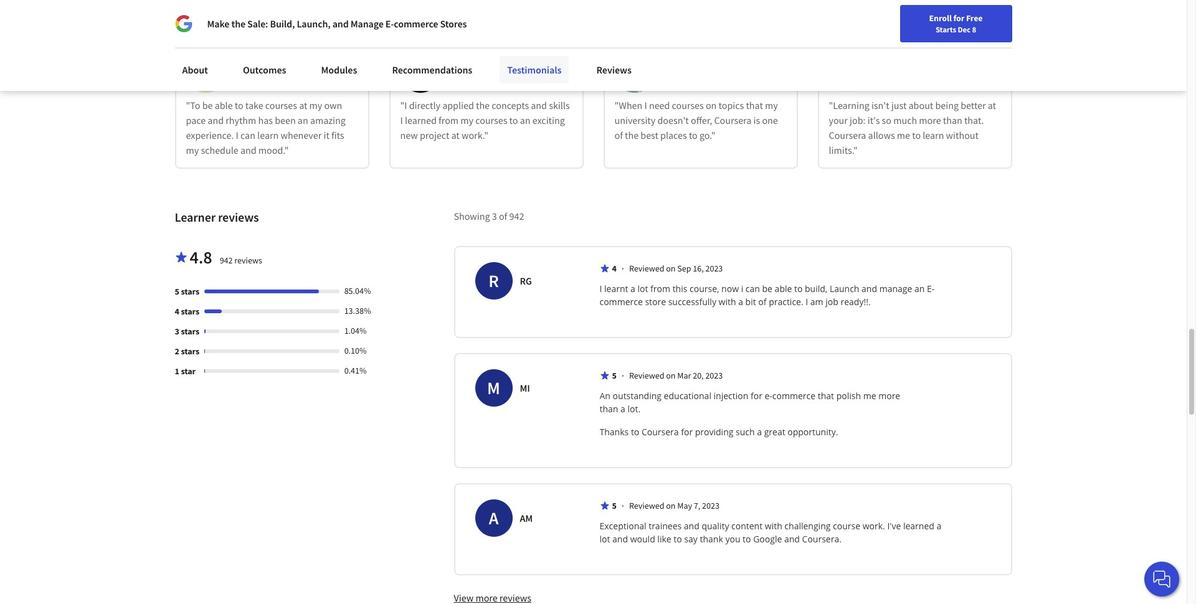 Task type: locate. For each thing, give the bounding box(es) containing it.
challenging
[[785, 521, 831, 532]]

learner inside felipe m. learner since 2018
[[236, 74, 268, 87]]

2 stars
[[175, 346, 199, 357]]

0 horizontal spatial an
[[298, 114, 308, 127]]

an
[[298, 114, 308, 127], [520, 114, 531, 127], [915, 283, 925, 295]]

learn inside "to be able to take courses at my own pace and rhythm has been an amazing experience. i can learn whenever it fits my schedule and mood."
[[257, 129, 279, 142]]

to inside i learnt a lot from this course, now i can be able to build, launch and manage an e- commerce store successfully with a bit of practice. i am job ready!!.
[[795, 283, 803, 295]]

outcomes
[[243, 64, 286, 76]]

it
[[324, 129, 330, 142]]

lot
[[638, 283, 648, 295], [600, 534, 610, 545]]

learn left without
[[923, 129, 944, 142]]

me down much
[[897, 129, 910, 142]]

1 horizontal spatial can
[[746, 283, 760, 295]]

0 vertical spatial the
[[231, 17, 246, 30]]

just
[[892, 99, 907, 112]]

mi
[[520, 382, 530, 395]]

new
[[400, 129, 418, 142]]

i inside "to be able to take courses at my own pace and rhythm has been an amazing experience. i can learn whenever it fits my schedule and mood."
[[236, 129, 239, 142]]

1 vertical spatial me
[[863, 390, 877, 402]]

and inside i learnt a lot from this course, now i can be able to build, launch and manage an e- commerce store successfully with a bit of practice. i am job ready!!.
[[862, 283, 877, 295]]

make the sale: build, launch, and manage e-commerce stores
[[207, 17, 467, 30]]

be right "to
[[202, 99, 213, 112]]

reviewed
[[629, 263, 665, 274], [629, 370, 665, 382], [629, 501, 665, 512]]

1 learn from the left
[[257, 129, 279, 142]]

on
[[706, 99, 717, 112], [666, 263, 676, 274], [666, 370, 676, 382], [666, 501, 676, 512]]

can right 'i' on the top of the page
[[746, 283, 760, 295]]

1 horizontal spatial be
[[762, 283, 773, 295]]

can inside i learnt a lot from this course, now i can be able to build, launch and manage an e- commerce store successfully with a bit of practice. i am job ready!!.
[[746, 283, 760, 295]]

the left "sale:"
[[231, 17, 246, 30]]

commerce
[[394, 17, 438, 30], [600, 296, 643, 308], [773, 390, 816, 402]]

i left need
[[645, 99, 647, 112]]

can down rhythm
[[241, 129, 255, 142]]

2023 for r
[[706, 263, 723, 274]]

a left bit
[[739, 296, 743, 308]]

with down now on the top
[[719, 296, 736, 308]]

0 vertical spatial able
[[215, 99, 233, 112]]

be up practice.
[[762, 283, 773, 295]]

4.8
[[190, 246, 212, 269]]

project
[[420, 129, 450, 142]]

1 vertical spatial be
[[762, 283, 773, 295]]

commerce left stores
[[394, 17, 438, 30]]

942 right 4.8
[[220, 255, 233, 266]]

modules link
[[314, 56, 365, 84]]

be inside i learnt a lot from this course, now i can be able to build, launch and manage an e- commerce store successfully with a bit of practice. i am job ready!!.
[[762, 283, 773, 295]]

be
[[202, 99, 213, 112], [762, 283, 773, 295]]

courses up 'offer,'
[[672, 99, 704, 112]]

and up exciting
[[531, 99, 547, 112]]

directly
[[409, 99, 441, 112]]

2 vertical spatial commerce
[[773, 390, 816, 402]]

an inside i learnt a lot from this course, now i can be able to build, launch and manage an e- commerce store successfully with a bit of practice. i am job ready!!.
[[915, 283, 925, 295]]

to inside "when i need courses on topics that my university doesn't offer, coursera is one of the best places to go."
[[689, 129, 698, 142]]

reviews for learner reviews
[[218, 210, 259, 225]]

"when
[[615, 99, 643, 112]]

2 vertical spatial of
[[759, 296, 767, 308]]

an inside "i directly applied the concepts and skills i learned from my courses to an exciting new project at work."
[[520, 114, 531, 127]]

experience.
[[186, 129, 234, 142]]

courses inside "when i need courses on topics that my university doesn't offer, coursera is one of the best places to go."
[[672, 99, 704, 112]]

commerce inside an outstanding educational injection for e-commerce that polish me more than a lot.
[[773, 390, 816, 402]]

learner down jennifer
[[450, 74, 482, 87]]

2 horizontal spatial for
[[954, 12, 965, 24]]

can
[[241, 129, 255, 142], [746, 283, 760, 295]]

me inside "learning isn't just about being better at your job: it's so much more than that. coursera allows me to learn without limits."
[[897, 129, 910, 142]]

work.
[[863, 521, 885, 532]]

0 vertical spatial can
[[241, 129, 255, 142]]

None search field
[[178, 33, 477, 58]]

course,
[[690, 283, 719, 295]]

outcomes link
[[235, 56, 294, 84]]

to right "thanks"
[[631, 426, 640, 438]]

a inside "exceptional trainees and quality content with challenging course work. i've learned a lot and would like to say thank you to google and coursera."
[[937, 521, 942, 532]]

0 vertical spatial for
[[954, 12, 965, 24]]

5 up 4 stars
[[175, 286, 179, 297]]

1 horizontal spatial the
[[476, 99, 490, 112]]

e- inside i learnt a lot from this course, now i can be able to build, launch and manage an e- commerce store successfully with a bit of practice. i am job ready!!.
[[927, 283, 935, 295]]

0 vertical spatial from
[[439, 114, 459, 127]]

at for better
[[988, 99, 996, 112]]

1 horizontal spatial able
[[775, 283, 792, 295]]

starts
[[936, 24, 957, 34]]

at inside "i directly applied the concepts and skills i learned from my courses to an exciting new project at work."
[[452, 129, 460, 142]]

so
[[882, 114, 892, 127]]

reviewed on mar 20, 2023
[[629, 370, 723, 382]]

3 stars from the top
[[181, 326, 199, 337]]

5
[[175, 286, 179, 297], [612, 370, 617, 382], [612, 501, 617, 512]]

1 stars from the top
[[181, 286, 199, 297]]

on left may
[[666, 501, 676, 512]]

0 vertical spatial coursera
[[714, 114, 752, 127]]

able inside "to be able to take courses at my own pace and rhythm has been an amazing experience. i can learn whenever it fits my schedule and mood."
[[215, 99, 233, 112]]

a
[[631, 283, 636, 295], [739, 296, 743, 308], [621, 403, 626, 415], [757, 426, 762, 438], [937, 521, 942, 532]]

0 vertical spatial 4
[[612, 263, 617, 274]]

your down '"learning'
[[829, 114, 848, 127]]

0 horizontal spatial that
[[746, 99, 763, 112]]

1 horizontal spatial that
[[818, 390, 834, 402]]

coursera up limits."
[[829, 129, 866, 142]]

0 vertical spatial be
[[202, 99, 213, 112]]

2 vertical spatial 2023
[[702, 501, 720, 512]]

i down "i
[[400, 114, 403, 127]]

a inside an outstanding educational injection for e-commerce that polish me more than a lot.
[[621, 403, 626, 415]]

3
[[492, 210, 497, 223], [175, 326, 179, 337]]

to left build,
[[795, 283, 803, 295]]

coursera.
[[802, 534, 842, 545]]

an inside "to be able to take courses at my own pace and rhythm has been an amazing experience. i can learn whenever it fits my schedule and mood."
[[298, 114, 308, 127]]

sep
[[678, 263, 691, 274]]

942 reviews
[[220, 255, 262, 266]]

1 horizontal spatial courses
[[476, 114, 508, 127]]

2 vertical spatial reviewed
[[629, 501, 665, 512]]

0 vertical spatial 942
[[509, 210, 524, 223]]

learned right i've
[[904, 521, 935, 532]]

coursera down "topics"
[[714, 114, 752, 127]]

0 horizontal spatial since
[[270, 74, 291, 87]]

commerce down "learnt"
[[600, 296, 643, 308]]

stars for 4 stars
[[181, 306, 199, 317]]

learner down felipe
[[236, 74, 268, 87]]

2023 right 7,
[[702, 501, 720, 512]]

0 horizontal spatial more
[[879, 390, 901, 402]]

since inside felipe m. learner since 2018
[[270, 74, 291, 87]]

your right find
[[819, 39, 836, 50]]

at
[[299, 99, 307, 112], [988, 99, 996, 112], [452, 129, 460, 142]]

942 right showing
[[509, 210, 524, 223]]

2023 for m
[[706, 370, 723, 382]]

1 horizontal spatial than
[[943, 114, 963, 127]]

for left e-
[[751, 390, 763, 402]]

my down experience.
[[186, 144, 199, 157]]

5 up exceptional at the bottom right
[[612, 501, 617, 512]]

than down an
[[600, 403, 618, 415]]

lot down exceptional at the bottom right
[[600, 534, 610, 545]]

your inside "learning isn't just about being better at your job: it's so much more than that. coursera allows me to learn without limits."
[[829, 114, 848, 127]]

for left providing
[[681, 426, 693, 438]]

4 up 3 stars
[[175, 306, 179, 317]]

great
[[764, 426, 786, 438]]

0 horizontal spatial with
[[719, 296, 736, 308]]

1 vertical spatial your
[[829, 114, 848, 127]]

successfully
[[668, 296, 717, 308]]

my up work."
[[461, 114, 474, 127]]

2 horizontal spatial of
[[759, 296, 767, 308]]

from down applied
[[439, 114, 459, 127]]

able
[[215, 99, 233, 112], [775, 283, 792, 295]]

and down exceptional at the bottom right
[[613, 534, 628, 545]]

courses up work."
[[476, 114, 508, 127]]

1 vertical spatial of
[[499, 210, 507, 223]]

2 learn from the left
[[923, 129, 944, 142]]

0 vertical spatial lot
[[638, 283, 648, 295]]

stars down 4 stars
[[181, 326, 199, 337]]

of right bit
[[759, 296, 767, 308]]

0 horizontal spatial coursera
[[642, 426, 679, 438]]

concepts
[[492, 99, 529, 112]]

1 vertical spatial the
[[476, 99, 490, 112]]

testimonials link
[[500, 56, 569, 84]]

topics
[[719, 99, 744, 112]]

my up one
[[765, 99, 778, 112]]

2 horizontal spatial coursera
[[829, 129, 866, 142]]

1 horizontal spatial more
[[919, 114, 941, 127]]

1 horizontal spatial 4
[[612, 263, 617, 274]]

2 horizontal spatial learner
[[450, 74, 482, 87]]

4 up "learnt"
[[612, 263, 617, 274]]

7,
[[694, 501, 701, 512]]

1 vertical spatial reviewed
[[629, 370, 665, 382]]

0 horizontal spatial 3
[[175, 326, 179, 337]]

google image
[[175, 15, 192, 32]]

at for courses
[[299, 99, 307, 112]]

your
[[819, 39, 836, 50], [829, 114, 848, 127]]

learned down the directly at the left
[[405, 114, 437, 127]]

0 horizontal spatial learn
[[257, 129, 279, 142]]

learned inside "exceptional trainees and quality content with challenging course work. i've learned a lot and would like to say thank you to google and coursera."
[[904, 521, 935, 532]]

2023 right 16,
[[706, 263, 723, 274]]

0 horizontal spatial able
[[215, 99, 233, 112]]

trainees
[[649, 521, 682, 532]]

0 horizontal spatial from
[[439, 114, 459, 127]]

1 vertical spatial that
[[818, 390, 834, 402]]

0 vertical spatial commerce
[[394, 17, 438, 30]]

than inside "learning isn't just about being better at your job: it's so much more than that. coursera allows me to learn without limits."
[[943, 114, 963, 127]]

0 horizontal spatial than
[[600, 403, 618, 415]]

from
[[439, 114, 459, 127], [651, 283, 671, 295]]

reviews up 942 reviews
[[218, 210, 259, 225]]

to left go."
[[689, 129, 698, 142]]

that inside "when i need courses on topics that my university doesn't offer, coursera is one of the best places to go."
[[746, 99, 763, 112]]

0 vertical spatial with
[[719, 296, 736, 308]]

2 vertical spatial the
[[625, 129, 639, 142]]

1 vertical spatial with
[[765, 521, 783, 532]]

since for m.
[[270, 74, 291, 87]]

1 horizontal spatial me
[[897, 129, 910, 142]]

0 horizontal spatial the
[[231, 17, 246, 30]]

3 reviewed from the top
[[629, 501, 665, 512]]

fits
[[332, 129, 344, 142]]

to down much
[[912, 129, 921, 142]]

and down 'challenging'
[[785, 534, 800, 545]]

1 vertical spatial 3
[[175, 326, 179, 337]]

me right polish
[[863, 390, 877, 402]]

to down "content"
[[743, 534, 751, 545]]

1 vertical spatial more
[[879, 390, 901, 402]]

5 up outstanding
[[612, 370, 617, 382]]

at inside "learning isn't just about being better at your job: it's so much more than that. coursera allows me to learn without limits."
[[988, 99, 996, 112]]

2 vertical spatial for
[[681, 426, 693, 438]]

to left the say
[[674, 534, 682, 545]]

lot.
[[628, 403, 641, 415]]

limits."
[[829, 144, 858, 157]]

2 vertical spatial 5
[[612, 501, 617, 512]]

the
[[231, 17, 246, 30], [476, 99, 490, 112], [625, 129, 639, 142]]

more
[[919, 114, 941, 127], [879, 390, 901, 402]]

reviews right 4.8
[[235, 255, 262, 266]]

1 vertical spatial coursera
[[829, 129, 866, 142]]

1 vertical spatial than
[[600, 403, 618, 415]]

my inside "when i need courses on topics that my university doesn't offer, coursera is one of the best places to go."
[[765, 99, 778, 112]]

is
[[754, 114, 760, 127]]

1 vertical spatial reviews
[[235, 255, 262, 266]]

1 horizontal spatial for
[[751, 390, 763, 402]]

2 stars from the top
[[181, 306, 199, 317]]

stars right 2
[[181, 346, 199, 357]]

showing
[[454, 210, 490, 223]]

able up rhythm
[[215, 99, 233, 112]]

with up google
[[765, 521, 783, 532]]

3 right showing
[[492, 210, 497, 223]]

to inside "i directly applied the concepts and skills i learned from my courses to an exciting new project at work."
[[509, 114, 518, 127]]

4 stars from the top
[[181, 346, 199, 357]]

4 for 4
[[612, 263, 617, 274]]

0 horizontal spatial of
[[499, 210, 507, 223]]

0 horizontal spatial 4
[[175, 306, 179, 317]]

1 horizontal spatial learned
[[904, 521, 935, 532]]

since down j.
[[484, 74, 505, 87]]

1 vertical spatial lot
[[600, 534, 610, 545]]

an down concepts
[[520, 114, 531, 127]]

rhythm
[[226, 114, 256, 127]]

my left own
[[309, 99, 322, 112]]

from up "store"
[[651, 283, 671, 295]]

recommendations link
[[385, 56, 480, 84]]

1 vertical spatial able
[[775, 283, 792, 295]]

the inside "when i need courses on topics that my university doesn't offer, coursera is one of the best places to go."
[[625, 129, 639, 142]]

for up dec on the right
[[954, 12, 965, 24]]

at down 2018
[[299, 99, 307, 112]]

1 horizontal spatial of
[[615, 129, 623, 142]]

me inside an outstanding educational injection for e-commerce that polish me more than a lot.
[[863, 390, 877, 402]]

at inside "to be able to take courses at my own pace and rhythm has been an amazing experience. i can learn whenever it fits my schedule and mood."
[[299, 99, 307, 112]]

on left mar
[[666, 370, 676, 382]]

more down about
[[919, 114, 941, 127]]

0 vertical spatial of
[[615, 129, 623, 142]]

able inside i learnt a lot from this course, now i can be able to build, launch and manage an e- commerce store successfully with a bit of practice. i am job ready!!.
[[775, 283, 792, 295]]

"to be able to take courses at my own pace and rhythm has been an amazing experience. i can learn whenever it fits my schedule and mood."
[[186, 99, 346, 157]]

my inside "i directly applied the concepts and skills i learned from my courses to an exciting new project at work."
[[461, 114, 474, 127]]

courses up been
[[265, 99, 297, 112]]

0 horizontal spatial e-
[[386, 17, 394, 30]]

1 vertical spatial 4
[[175, 306, 179, 317]]

0 vertical spatial more
[[919, 114, 941, 127]]

of right showing
[[499, 210, 507, 223]]

lot inside "exceptional trainees and quality content with challenging course work. i've learned a lot and would like to say thank you to google and coursera."
[[600, 534, 610, 545]]

of down university
[[615, 129, 623, 142]]

stars up 3 stars
[[181, 306, 199, 317]]

on for a
[[666, 501, 676, 512]]

1 horizontal spatial coursera
[[714, 114, 752, 127]]

1 reviewed from the top
[[629, 263, 665, 274]]

learner for felipe
[[236, 74, 268, 87]]

1 vertical spatial commerce
[[600, 296, 643, 308]]

2 since from the left
[[484, 74, 505, 87]]

go."
[[700, 129, 716, 142]]

best
[[641, 129, 659, 142]]

that left polish
[[818, 390, 834, 402]]

2 horizontal spatial the
[[625, 129, 639, 142]]

since down m.
[[270, 74, 291, 87]]

learnt
[[604, 283, 628, 295]]

with
[[719, 296, 736, 308], [765, 521, 783, 532]]

5 for a
[[612, 501, 617, 512]]

offer,
[[691, 114, 712, 127]]

1 vertical spatial e-
[[927, 283, 935, 295]]

at right better
[[988, 99, 996, 112]]

1 horizontal spatial learner
[[236, 74, 268, 87]]

commerce inside i learnt a lot from this course, now i can be able to build, launch and manage an e- commerce store successfully with a bit of practice. i am job ready!!.
[[600, 296, 643, 308]]

applied
[[443, 99, 474, 112]]

skills
[[549, 99, 570, 112]]

that inside an outstanding educational injection for e-commerce that polish me more than a lot.
[[818, 390, 834, 402]]

0 vertical spatial that
[[746, 99, 763, 112]]

the down university
[[625, 129, 639, 142]]

3 up 2
[[175, 326, 179, 337]]

0 horizontal spatial for
[[681, 426, 693, 438]]

1 horizontal spatial 942
[[509, 210, 524, 223]]

since inside the jennifer j. learner since 2020
[[484, 74, 505, 87]]

i down rhythm
[[236, 129, 239, 142]]

an right manage
[[915, 283, 925, 295]]

0 vertical spatial learned
[[405, 114, 437, 127]]

2023 right 20,
[[706, 370, 723, 382]]

enroll
[[929, 12, 952, 24]]

coursera inside "when i need courses on topics that my university doesn't offer, coursera is one of the best places to go."
[[714, 114, 752, 127]]

1 horizontal spatial since
[[484, 74, 505, 87]]

own
[[324, 99, 342, 112]]

lot up "store"
[[638, 283, 648, 295]]

the right applied
[[476, 99, 490, 112]]

an up whenever
[[298, 114, 308, 127]]

1 horizontal spatial 3
[[492, 210, 497, 223]]

0 vertical spatial me
[[897, 129, 910, 142]]

than inside an outstanding educational injection for e-commerce that polish me more than a lot.
[[600, 403, 618, 415]]

0 vertical spatial reviewed
[[629, 263, 665, 274]]

0 horizontal spatial commerce
[[394, 17, 438, 30]]

0 horizontal spatial 942
[[220, 255, 233, 266]]

to down concepts
[[509, 114, 518, 127]]

reviewed on sep 16, 2023
[[629, 263, 723, 274]]

0 horizontal spatial at
[[299, 99, 307, 112]]

4 for 4 stars
[[175, 306, 179, 317]]

2 reviewed from the top
[[629, 370, 665, 382]]

0 horizontal spatial lot
[[600, 534, 610, 545]]

reviewed up trainees on the bottom right
[[629, 501, 665, 512]]

learn inside "learning isn't just about being better at your job: it's so much more than that. coursera allows me to learn without limits."
[[923, 129, 944, 142]]

that
[[746, 99, 763, 112], [818, 390, 834, 402]]

learner inside the jennifer j. learner since 2020
[[450, 74, 482, 87]]

3 stars
[[175, 326, 199, 337]]

1 since from the left
[[270, 74, 291, 87]]

commerce up opportunity.
[[773, 390, 816, 402]]

than down being
[[943, 114, 963, 127]]

learn down has
[[257, 129, 279, 142]]

i left am
[[806, 296, 808, 308]]

reviews
[[597, 64, 632, 76]]

learner up 4.8
[[175, 210, 216, 225]]

1 vertical spatial 2023
[[706, 370, 723, 382]]

reviewed for r
[[629, 263, 665, 274]]

to
[[235, 99, 243, 112], [509, 114, 518, 127], [689, 129, 698, 142], [912, 129, 921, 142], [795, 283, 803, 295], [631, 426, 640, 438], [674, 534, 682, 545], [743, 534, 751, 545]]

reviewed up outstanding
[[629, 370, 665, 382]]

2 horizontal spatial courses
[[672, 99, 704, 112]]

with inside i learnt a lot from this course, now i can be able to build, launch and manage an e- commerce store successfully with a bit of practice. i am job ready!!.
[[719, 296, 736, 308]]

you
[[726, 534, 741, 545]]

0 vertical spatial 3
[[492, 210, 497, 223]]

e-
[[765, 390, 773, 402]]

lot inside i learnt a lot from this course, now i can be able to build, launch and manage an e- commerce store successfully with a bit of practice. i am job ready!!.
[[638, 283, 648, 295]]

reviewed for a
[[629, 501, 665, 512]]

1 horizontal spatial at
[[452, 129, 460, 142]]

reviewed up "store"
[[629, 263, 665, 274]]

1 vertical spatial from
[[651, 283, 671, 295]]

google
[[753, 534, 782, 545]]

learn
[[257, 129, 279, 142], [923, 129, 944, 142]]

pace
[[186, 114, 206, 127]]

0 horizontal spatial learned
[[405, 114, 437, 127]]

with inside "exceptional trainees and quality content with challenging course work. i've learned a lot and would like to say thank you to google and coursera."
[[765, 521, 783, 532]]

reviews for 942 reviews
[[235, 255, 262, 266]]

now
[[722, 283, 739, 295]]

1 horizontal spatial lot
[[638, 283, 648, 295]]

thanks to coursera for providing such a great opportunity.
[[600, 426, 838, 438]]

1 horizontal spatial with
[[765, 521, 783, 532]]

more right polish
[[879, 390, 901, 402]]

1 horizontal spatial learn
[[923, 129, 944, 142]]

on up 'offer,'
[[706, 99, 717, 112]]

and up ready!!. in the right of the page
[[862, 283, 877, 295]]



Task type: vqa. For each thing, say whether or not it's contained in the screenshot.
Viewed
no



Task type: describe. For each thing, give the bounding box(es) containing it.
stars for 2 stars
[[181, 346, 199, 357]]

rg
[[520, 275, 532, 287]]

5 for m
[[612, 370, 617, 382]]

such
[[736, 426, 755, 438]]

like
[[658, 534, 672, 545]]

say
[[684, 534, 698, 545]]

build,
[[270, 17, 295, 30]]

manage
[[880, 283, 913, 295]]

allows
[[868, 129, 895, 142]]

learn for has
[[257, 129, 279, 142]]

may
[[678, 501, 692, 512]]

learner for jennifer
[[450, 74, 482, 87]]

need
[[649, 99, 670, 112]]

i've
[[888, 521, 901, 532]]

an
[[600, 390, 611, 402]]

0 vertical spatial e-
[[386, 17, 394, 30]]

one
[[762, 114, 778, 127]]

much
[[894, 114, 917, 127]]

jennifer j. learner since 2020
[[450, 59, 527, 87]]

"when i need courses on topics that my university doesn't offer, coursera is one of the best places to go."
[[615, 99, 778, 142]]

i
[[741, 283, 744, 295]]

0 vertical spatial 5
[[175, 286, 179, 297]]

for inside enroll for free starts dec 8
[[954, 12, 965, 24]]

make
[[207, 17, 230, 30]]

reviewed on may 7, 2023
[[629, 501, 720, 512]]

0.41%
[[344, 365, 367, 377]]

a
[[489, 507, 499, 530]]

1.04%
[[344, 326, 367, 337]]

learn for more
[[923, 129, 944, 142]]

r
[[489, 270, 499, 292]]

ready!!.
[[841, 296, 871, 308]]

whenever
[[281, 129, 322, 142]]

i left "learnt"
[[600, 283, 602, 295]]

university
[[615, 114, 656, 127]]

shopping cart: 1 item image
[[892, 34, 916, 54]]

from inside "i directly applied the concepts and skills i learned from my courses to an exciting new project at work."
[[439, 114, 459, 127]]

job
[[826, 296, 839, 308]]

career
[[855, 39, 879, 50]]

can inside "to be able to take courses at my own pace and rhythm has been an amazing experience. i can learn whenever it fits my schedule and mood."
[[241, 129, 255, 142]]

and up the say
[[684, 521, 700, 532]]

opportunity.
[[788, 426, 838, 438]]

felipe
[[236, 59, 261, 72]]

showing 3 of 942
[[454, 210, 524, 223]]

take
[[245, 99, 263, 112]]

new
[[837, 39, 854, 50]]

i learnt a lot from this course, now i can be able to build, launch and manage an e- commerce store successfully with a bit of practice. i am job ready!!.
[[600, 283, 937, 308]]

more inside "learning isn't just about being better at your job: it's so much more than that. coursera allows me to learn without limits."
[[919, 114, 941, 127]]

stores
[[440, 17, 467, 30]]

amazing
[[310, 114, 346, 127]]

on for r
[[666, 263, 676, 274]]

stars for 3 stars
[[181, 326, 199, 337]]

build,
[[805, 283, 828, 295]]

on inside "when i need courses on topics that my university doesn't offer, coursera is one of the best places to go."
[[706, 99, 717, 112]]

of inside "when i need courses on topics that my university doesn't offer, coursera is one of the best places to go."
[[615, 129, 623, 142]]

a right such
[[757, 426, 762, 438]]

find your new career
[[801, 39, 879, 50]]

2023 for a
[[702, 501, 720, 512]]

courses inside "to be able to take courses at my own pace and rhythm has been an amazing experience. i can learn whenever it fits my schedule and mood."
[[265, 99, 297, 112]]

m.
[[263, 59, 273, 72]]

2018
[[293, 74, 313, 87]]

and left manage
[[333, 17, 349, 30]]

20,
[[693, 370, 704, 382]]

coursera inside "learning isn't just about being better at your job: it's so much more than that. coursera allows me to learn without limits."
[[829, 129, 866, 142]]

reviews link
[[589, 56, 639, 84]]

educational
[[664, 390, 712, 402]]

without
[[946, 129, 979, 142]]

chat with us image
[[1152, 570, 1172, 590]]

i inside "when i need courses on topics that my university doesn't offer, coursera is one of the best places to go."
[[645, 99, 647, 112]]

about link
[[175, 56, 216, 84]]

and inside "i directly applied the concepts and skills i learned from my courses to an exciting new project at work."
[[531, 99, 547, 112]]

jennifer
[[450, 59, 485, 72]]

providing
[[695, 426, 734, 438]]

1 vertical spatial 942
[[220, 255, 233, 266]]

has
[[258, 114, 273, 127]]

to inside "learning isn't just about being better at your job: it's so much more than that. coursera allows me to learn without limits."
[[912, 129, 921, 142]]

isn't
[[872, 99, 890, 112]]

1 star
[[175, 366, 196, 377]]

modules
[[321, 64, 357, 76]]

and up experience.
[[208, 114, 224, 127]]

launch,
[[297, 17, 331, 30]]

been
[[275, 114, 296, 127]]

exceptional
[[600, 521, 647, 532]]

learner reviews
[[175, 210, 259, 225]]

for link
[[179, 0, 254, 25]]

this
[[673, 283, 688, 295]]

polish
[[837, 390, 861, 402]]

schedule
[[201, 144, 238, 157]]

to inside "to be able to take courses at my own pace and rhythm has been an amazing experience. i can learn whenever it fits my schedule and mood."
[[235, 99, 243, 112]]

a right "learnt"
[[631, 283, 636, 295]]

course
[[833, 521, 861, 532]]

from inside i learnt a lot from this course, now i can be able to build, launch and manage an e- commerce store successfully with a bit of practice. i am job ready!!.
[[651, 283, 671, 295]]

quality
[[702, 521, 729, 532]]

dec
[[958, 24, 971, 34]]

0 vertical spatial your
[[819, 39, 836, 50]]

testimonials
[[507, 64, 562, 76]]

for inside an outstanding educational injection for e-commerce that polish me more than a lot.
[[751, 390, 763, 402]]

being
[[936, 99, 959, 112]]

8
[[972, 24, 977, 34]]

about
[[182, 64, 208, 76]]

2
[[175, 346, 179, 357]]

for
[[184, 6, 198, 19]]

m
[[487, 377, 500, 400]]

learned inside "i directly applied the concepts and skills i learned from my courses to an exciting new project at work."
[[405, 114, 437, 127]]

more inside an outstanding educational injection for e-commerce that polish me more than a lot.
[[879, 390, 901, 402]]

and left mood."
[[240, 144, 256, 157]]

stars for 5 stars
[[181, 286, 199, 297]]

would
[[630, 534, 655, 545]]

am
[[811, 296, 824, 308]]

courses inside "i directly applied the concepts and skills i learned from my courses to an exciting new project at work."
[[476, 114, 508, 127]]

exceptional trainees and quality content with challenging course work. i've learned a lot and would like to say thank you to google and coursera.
[[600, 521, 944, 545]]

1
[[175, 366, 179, 377]]

exciting
[[533, 114, 565, 127]]

sale:
[[247, 17, 268, 30]]

store
[[645, 296, 666, 308]]

i inside "i directly applied the concepts and skills i learned from my courses to an exciting new project at work."
[[400, 114, 403, 127]]

0 horizontal spatial learner
[[175, 210, 216, 225]]

reviewed for m
[[629, 370, 665, 382]]

on for m
[[666, 370, 676, 382]]

"i
[[400, 99, 407, 112]]

since for j.
[[484, 74, 505, 87]]

better
[[961, 99, 986, 112]]

the inside "i directly applied the concepts and skills i learned from my courses to an exciting new project at work."
[[476, 99, 490, 112]]

85.04%
[[344, 286, 371, 297]]

be inside "to be able to take courses at my own pace and rhythm has been an amazing experience. i can learn whenever it fits my schedule and mood."
[[202, 99, 213, 112]]

thanks
[[600, 426, 629, 438]]

of inside i learnt a lot from this course, now i can be able to build, launch and manage an e- commerce store successfully with a bit of practice. i am job ready!!.
[[759, 296, 767, 308]]

practice.
[[769, 296, 804, 308]]

that.
[[965, 114, 984, 127]]

show notifications image
[[1015, 41, 1030, 55]]



